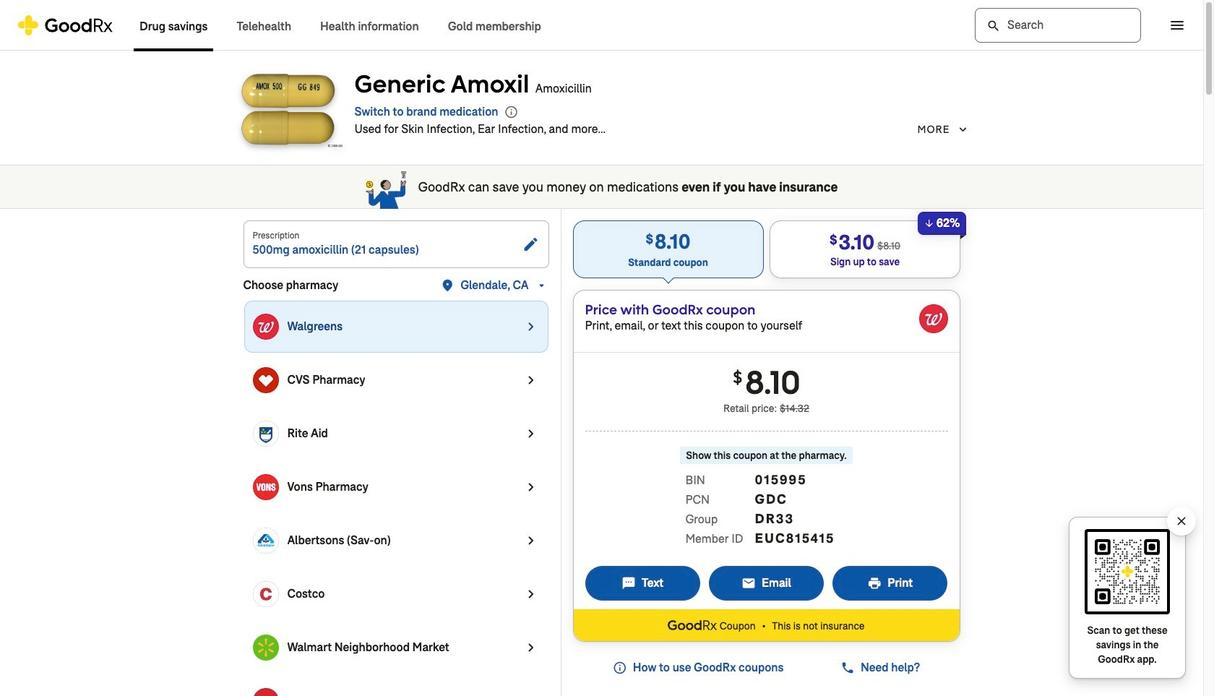 Task type: locate. For each thing, give the bounding box(es) containing it.
Search text field
[[975, 8, 1142, 42]]

drug info region
[[355, 68, 971, 144]]

vons pharmacy pharmacy logo image
[[253, 474, 279, 501]]

cvs pharmacy pharmacy logo image
[[253, 367, 279, 394]]

amoxil content main content
[[0, 51, 1204, 696]]

price savings banner image
[[365, 163, 407, 226]]

None search field
[[975, 8, 1142, 42]]

dialog
[[0, 0, 1215, 696]]

amoxicillin coupon - amoxicillin 500mg capsule image
[[233, 71, 343, 148]]

walmart neighborhood market pharmacy logo image
[[253, 635, 279, 661]]

goodrx yellow cross logo image
[[17, 15, 114, 35]]



Task type: describe. For each thing, give the bounding box(es) containing it.
walgreens pharmacy logo image
[[253, 314, 279, 340]]

logo of walgreens image
[[919, 304, 948, 333]]

albertsons (sav-on) pharmacy logo image
[[253, 528, 279, 554]]

rite aid pharmacy logo image
[[253, 421, 279, 447]]

costco pharmacy logo image
[[253, 581, 279, 608]]

goodrx word mark logo image
[[668, 619, 717, 632]]

ralphs pharmacy logo image
[[253, 688, 279, 696]]



Task type: vqa. For each thing, say whether or not it's contained in the screenshot.
costco pharmacy logo
yes



